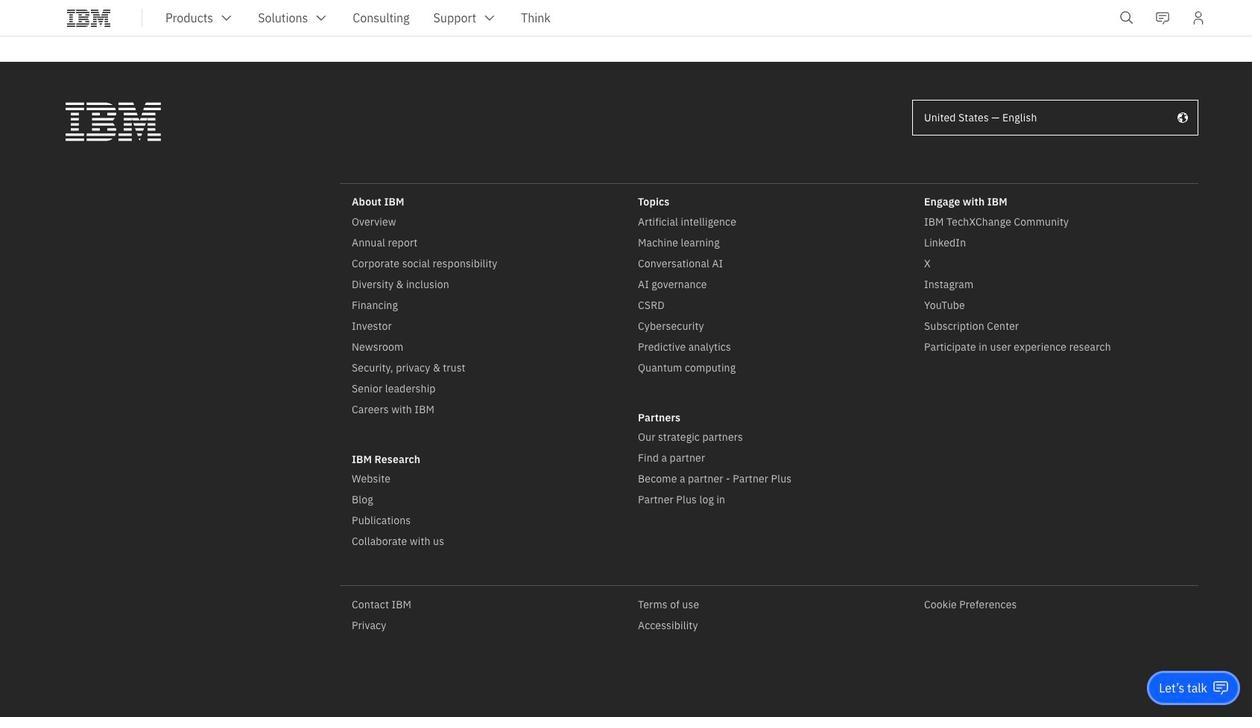 Task type: vqa. For each thing, say whether or not it's contained in the screenshot.
The Contact Us region
yes



Task type: describe. For each thing, give the bounding box(es) containing it.
let's talk element
[[1159, 680, 1207, 697]]

contact us region
[[1147, 672, 1240, 706]]



